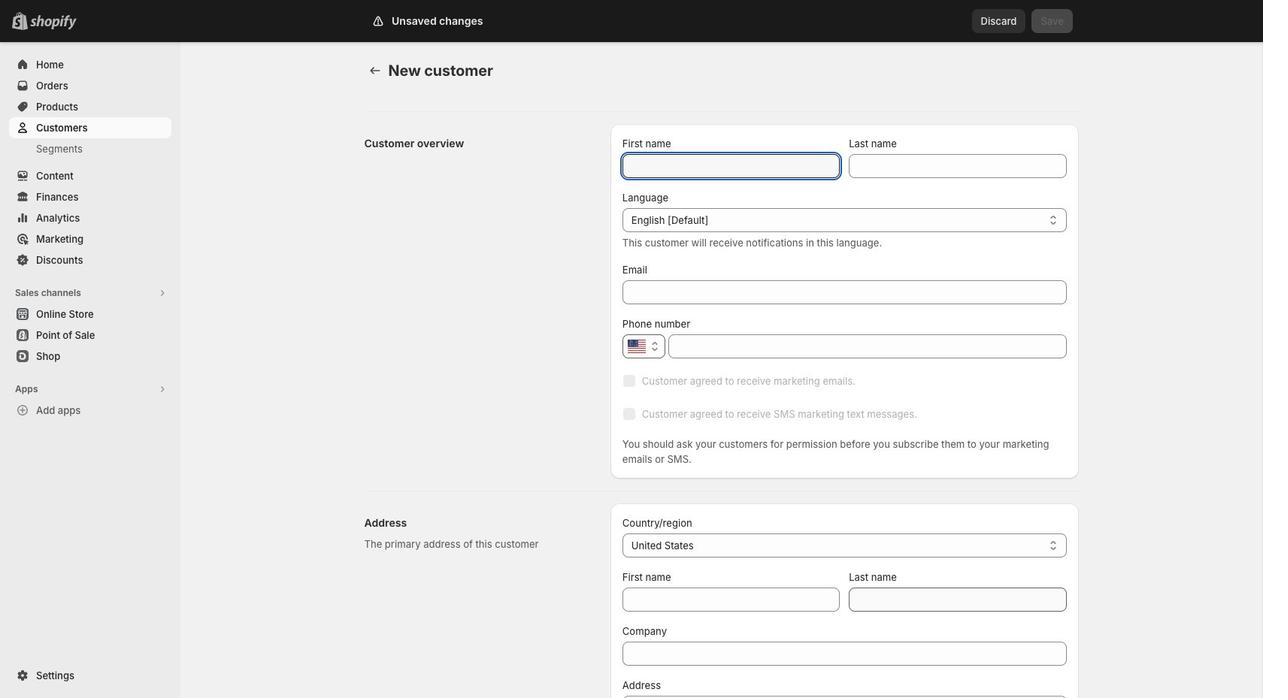 Task type: locate. For each thing, give the bounding box(es) containing it.
None text field
[[622, 154, 840, 178], [668, 335, 1066, 359], [622, 154, 840, 178], [668, 335, 1066, 359]]

None email field
[[622, 280, 1066, 304]]

shopify image
[[33, 15, 80, 30]]

None text field
[[849, 154, 1066, 178], [849, 588, 1066, 612], [622, 642, 1066, 666], [646, 696, 1066, 698], [849, 154, 1066, 178], [849, 588, 1066, 612], [622, 642, 1066, 666], [646, 696, 1066, 698]]



Task type: vqa. For each thing, say whether or not it's contained in the screenshot.
Yyyy-Mm-Dd "text field"
no



